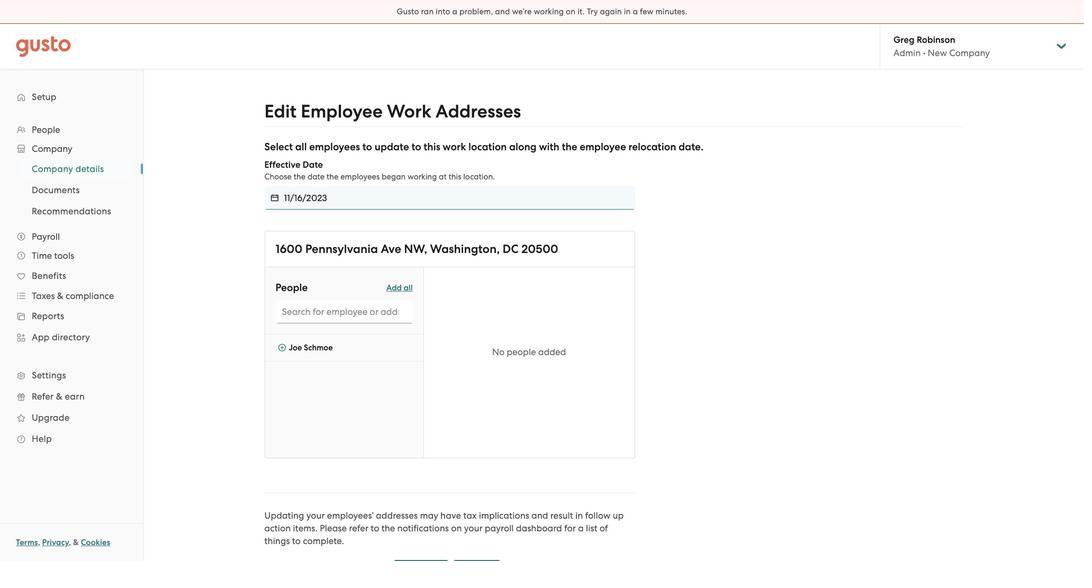 Task type: locate. For each thing, give the bounding box(es) containing it.
& left "earn"
[[56, 391, 63, 402]]

company up documents
[[32, 164, 73, 174]]

refer & earn link
[[11, 387, 132, 406]]

admin
[[894, 48, 921, 58]]

app
[[32, 332, 50, 343]]

please
[[320, 523, 347, 534]]

0 vertical spatial on
[[566, 7, 576, 16]]

taxes & compliance button
[[11, 287, 132, 306]]

at
[[439, 172, 447, 182]]

, left cookies
[[69, 538, 71, 548]]

this left "work"
[[424, 141, 441, 153]]

the down 'addresses'
[[382, 523, 395, 534]]

this right at
[[449, 172, 462, 182]]

0 vertical spatial people
[[32, 124, 60, 135]]

1 horizontal spatial your
[[464, 523, 483, 534]]

new
[[928, 48, 948, 58]]

upgrade link
[[11, 408, 132, 427]]

1 horizontal spatial all
[[404, 283, 413, 293]]

a
[[453, 7, 458, 16], [633, 7, 638, 16], [578, 523, 584, 534]]

terms , privacy , & cookies
[[16, 538, 110, 548]]

home image
[[16, 36, 71, 57]]

employees up the date on the left top
[[309, 141, 360, 153]]

employees inside effective date choose the date the employees began working at this location.
[[341, 172, 380, 182]]

1 horizontal spatial people
[[276, 282, 308, 294]]

updating
[[265, 511, 304, 521]]

0 horizontal spatial your
[[307, 511, 325, 521]]

work
[[443, 141, 466, 153]]

in
[[624, 7, 631, 16], [576, 511, 583, 521]]

in up for
[[576, 511, 583, 521]]

setup link
[[11, 87, 132, 106]]

1 vertical spatial employees
[[341, 172, 380, 182]]

0 horizontal spatial in
[[576, 511, 583, 521]]

the right 'with'
[[562, 141, 578, 153]]

directory
[[52, 332, 90, 343]]

reports link
[[11, 307, 132, 326]]

help link
[[11, 430, 132, 449]]

1 vertical spatial your
[[464, 523, 483, 534]]

people
[[32, 124, 60, 135], [276, 282, 308, 294]]

1 list from the top
[[0, 120, 143, 450]]

0 horizontal spatial on
[[451, 523, 462, 534]]

all up the date on the left top
[[295, 141, 307, 153]]

the
[[562, 141, 578, 153], [294, 172, 306, 182], [327, 172, 339, 182], [382, 523, 395, 534]]

0 vertical spatial and
[[495, 7, 510, 16]]

circle plus image
[[278, 343, 286, 353]]

greg robinson admin • new company
[[894, 34, 991, 58]]

with
[[539, 141, 560, 153]]

a right into
[[453, 7, 458, 16]]

& left cookies
[[73, 538, 79, 548]]

no
[[492, 347, 505, 358]]

it.
[[578, 7, 585, 16]]

1 , from the left
[[38, 538, 40, 548]]

all
[[295, 141, 307, 153], [404, 283, 413, 293]]

calendar outline image
[[271, 193, 279, 203]]

0 horizontal spatial working
[[408, 172, 437, 182]]

working right we're at the top of the page
[[534, 7, 564, 16]]

schmoe
[[304, 343, 333, 353]]

0 vertical spatial working
[[534, 7, 564, 16]]

for
[[565, 523, 576, 534]]

, left privacy link
[[38, 538, 40, 548]]

people down 1600 on the left top
[[276, 282, 308, 294]]

Effective Date field
[[284, 186, 635, 210]]

1 horizontal spatial ,
[[69, 538, 71, 548]]

1 horizontal spatial in
[[624, 7, 631, 16]]

a left list
[[578, 523, 584, 534]]

1 vertical spatial working
[[408, 172, 437, 182]]

relocation
[[629, 141, 677, 153]]

robinson
[[917, 34, 956, 46]]

tools
[[54, 251, 74, 261]]

a left few in the right of the page
[[633, 7, 638, 16]]

2 vertical spatial &
[[73, 538, 79, 548]]

compliance
[[66, 291, 114, 301]]

working left at
[[408, 172, 437, 182]]

1 horizontal spatial a
[[578, 523, 584, 534]]

have
[[441, 511, 461, 521]]

0 horizontal spatial this
[[424, 141, 441, 153]]

0 horizontal spatial all
[[295, 141, 307, 153]]

0 vertical spatial this
[[424, 141, 441, 153]]

effective date choose the date the employees began working at this location.
[[265, 159, 495, 182]]

,
[[38, 538, 40, 548], [69, 538, 71, 548]]

& inside dropdown button
[[57, 291, 64, 301]]

list
[[586, 523, 598, 534]]

1 vertical spatial &
[[56, 391, 63, 402]]

list containing people
[[0, 120, 143, 450]]

list
[[0, 120, 143, 450], [0, 158, 143, 222]]

we're
[[512, 7, 532, 16]]

2 vertical spatial company
[[32, 164, 73, 174]]

1 horizontal spatial and
[[532, 511, 549, 521]]

&
[[57, 291, 64, 301], [56, 391, 63, 402], [73, 538, 79, 548]]

and up 'dashboard'
[[532, 511, 549, 521]]

employee
[[301, 101, 383, 122]]

1 vertical spatial this
[[449, 172, 462, 182]]

began
[[382, 172, 406, 182]]

benefits
[[32, 271, 66, 281]]

0 vertical spatial employees
[[309, 141, 360, 153]]

people up company dropdown button
[[32, 124, 60, 135]]

your down tax
[[464, 523, 483, 534]]

gusto ran into a problem, and we're working on it. try again in a few minutes.
[[397, 7, 688, 16]]

1 vertical spatial and
[[532, 511, 549, 521]]

on left it.
[[566, 7, 576, 16]]

recommendations link
[[19, 202, 132, 221]]

2 list from the top
[[0, 158, 143, 222]]

company details link
[[19, 159, 132, 179]]

all for select
[[295, 141, 307, 153]]

add all
[[387, 283, 413, 293]]

1 vertical spatial all
[[404, 283, 413, 293]]

1 vertical spatial in
[[576, 511, 583, 521]]

details
[[75, 164, 104, 174]]

employees'
[[327, 511, 374, 521]]

1 vertical spatial on
[[451, 523, 462, 534]]

employees
[[309, 141, 360, 153], [341, 172, 380, 182]]

location
[[469, 141, 507, 153]]

& right taxes
[[57, 291, 64, 301]]

time tools button
[[11, 246, 132, 265]]

nw,
[[404, 242, 428, 256]]

0 vertical spatial company
[[950, 48, 991, 58]]

taxes
[[32, 291, 55, 301]]

people inside people "dropdown button"
[[32, 124, 60, 135]]

1 horizontal spatial this
[[449, 172, 462, 182]]

follow
[[586, 511, 611, 521]]

your up items.
[[307, 511, 325, 521]]

in right the again
[[624, 7, 631, 16]]

people button
[[11, 120, 132, 139]]

0 vertical spatial &
[[57, 291, 64, 301]]

tax
[[464, 511, 477, 521]]

effective
[[265, 159, 301, 171]]

0 vertical spatial all
[[295, 141, 307, 153]]

date.
[[679, 141, 704, 153]]

gusto navigation element
[[0, 69, 143, 467]]

a inside updating your employees' addresses may have tax implications and result in follow up action items. please refer to the notifications on your payroll dashboard for a list of things to complete.
[[578, 523, 584, 534]]

company right new
[[950, 48, 991, 58]]

0 horizontal spatial ,
[[38, 538, 40, 548]]

the left date
[[294, 172, 306, 182]]

on down have
[[451, 523, 462, 534]]

app directory link
[[11, 328, 132, 347]]

0 horizontal spatial and
[[495, 7, 510, 16]]

company inside dropdown button
[[32, 144, 72, 154]]

0 horizontal spatial people
[[32, 124, 60, 135]]

and inside updating your employees' addresses may have tax implications and result in follow up action items. please refer to the notifications on your payroll dashboard for a list of things to complete.
[[532, 511, 549, 521]]

into
[[436, 7, 451, 16]]

1 vertical spatial company
[[32, 144, 72, 154]]

washington,
[[430, 242, 500, 256]]

0 vertical spatial your
[[307, 511, 325, 521]]

may
[[420, 511, 439, 521]]

dc
[[503, 242, 519, 256]]

company up company details
[[32, 144, 72, 154]]

terms
[[16, 538, 38, 548]]

1 horizontal spatial working
[[534, 7, 564, 16]]

employees left began
[[341, 172, 380, 182]]

all right the add
[[404, 283, 413, 293]]

all inside button
[[404, 283, 413, 293]]

and left we're at the top of the page
[[495, 7, 510, 16]]

all for add
[[404, 283, 413, 293]]



Task type: vqa. For each thing, say whether or not it's contained in the screenshot.
options
no



Task type: describe. For each thing, give the bounding box(es) containing it.
things
[[265, 536, 290, 547]]

time
[[32, 251, 52, 261]]

people
[[507, 347, 536, 358]]

to down items.
[[292, 536, 301, 547]]

earn
[[65, 391, 85, 402]]

pennsylvania
[[305, 242, 378, 256]]

•
[[924, 48, 926, 58]]

addresses
[[436, 101, 521, 122]]

update
[[375, 141, 409, 153]]

settings link
[[11, 366, 132, 385]]

in inside updating your employees' addresses may have tax implications and result in follow up action items. please refer to the notifications on your payroll dashboard for a list of things to complete.
[[576, 511, 583, 521]]

joe schmoe
[[289, 343, 333, 353]]

company for company details
[[32, 164, 73, 174]]

2 horizontal spatial a
[[633, 7, 638, 16]]

edit employee work addresses
[[265, 101, 521, 122]]

implications
[[479, 511, 530, 521]]

company for company
[[32, 144, 72, 154]]

choose
[[265, 172, 292, 182]]

ave
[[381, 242, 402, 256]]

to right the update
[[412, 141, 422, 153]]

refer
[[349, 523, 369, 534]]

of
[[600, 523, 608, 534]]

select all employees to update to this work location along with the employee relocation date.
[[265, 141, 704, 153]]

on inside updating your employees' addresses may have tax implications and result in follow up action items. please refer to the notifications on your payroll dashboard for a list of things to complete.
[[451, 523, 462, 534]]

company inside greg robinson admin • new company
[[950, 48, 991, 58]]

1 vertical spatial people
[[276, 282, 308, 294]]

& for earn
[[56, 391, 63, 402]]

1 horizontal spatial on
[[566, 7, 576, 16]]

notifications
[[398, 523, 449, 534]]

app directory
[[32, 332, 90, 343]]

working inside effective date choose the date the employees began working at this location.
[[408, 172, 437, 182]]

minutes.
[[656, 7, 688, 16]]

payroll button
[[11, 227, 132, 246]]

greg
[[894, 34, 915, 46]]

up
[[613, 511, 624, 521]]

cookies
[[81, 538, 110, 548]]

edit
[[265, 101, 297, 122]]

problem,
[[460, 7, 493, 16]]

Search for employee or address search field
[[276, 300, 413, 324]]

0 vertical spatial in
[[624, 7, 631, 16]]

recommendations
[[32, 206, 111, 217]]

setup
[[32, 92, 57, 102]]

to left the update
[[363, 141, 372, 153]]

this inside effective date choose the date the employees began working at this location.
[[449, 172, 462, 182]]

date
[[308, 172, 325, 182]]

try
[[587, 7, 598, 16]]

list containing company details
[[0, 158, 143, 222]]

1600 pennsylvania ave nw, washington, dc 20500
[[276, 242, 559, 256]]

documents
[[32, 185, 80, 195]]

privacy
[[42, 538, 69, 548]]

items.
[[293, 523, 318, 534]]

cookies button
[[81, 537, 110, 549]]

refer
[[32, 391, 54, 402]]

again
[[600, 7, 622, 16]]

add all button
[[387, 281, 413, 295]]

company button
[[11, 139, 132, 158]]

20500
[[522, 242, 559, 256]]

gusto
[[397, 7, 419, 16]]

settings
[[32, 370, 66, 381]]

complete.
[[303, 536, 344, 547]]

1600
[[276, 242, 303, 256]]

& for compliance
[[57, 291, 64, 301]]

date
[[303, 159, 323, 171]]

dashboard
[[516, 523, 562, 534]]

refer & earn
[[32, 391, 85, 402]]

few
[[640, 7, 654, 16]]

terms link
[[16, 538, 38, 548]]

to right refer
[[371, 523, 380, 534]]

no people added
[[492, 347, 566, 358]]

work
[[387, 101, 432, 122]]

joe
[[289, 343, 302, 353]]

time tools
[[32, 251, 74, 261]]

payroll
[[485, 523, 514, 534]]

the inside updating your employees' addresses may have tax implications and result in follow up action items. please refer to the notifications on your payroll dashboard for a list of things to complete.
[[382, 523, 395, 534]]

0 horizontal spatial a
[[453, 7, 458, 16]]

select
[[265, 141, 293, 153]]

addresses
[[376, 511, 418, 521]]

updating your employees' addresses may have tax implications and result in follow up action items. please refer to the notifications on your payroll dashboard for a list of things to complete.
[[265, 511, 624, 547]]

the right date
[[327, 172, 339, 182]]

ran
[[421, 7, 434, 16]]

employee
[[580, 141, 627, 153]]

company details
[[32, 164, 104, 174]]

along
[[510, 141, 537, 153]]

help
[[32, 434, 52, 444]]

benefits link
[[11, 266, 132, 286]]

2 , from the left
[[69, 538, 71, 548]]

action
[[265, 523, 291, 534]]

upgrade
[[32, 413, 70, 423]]

reports
[[32, 311, 64, 322]]



